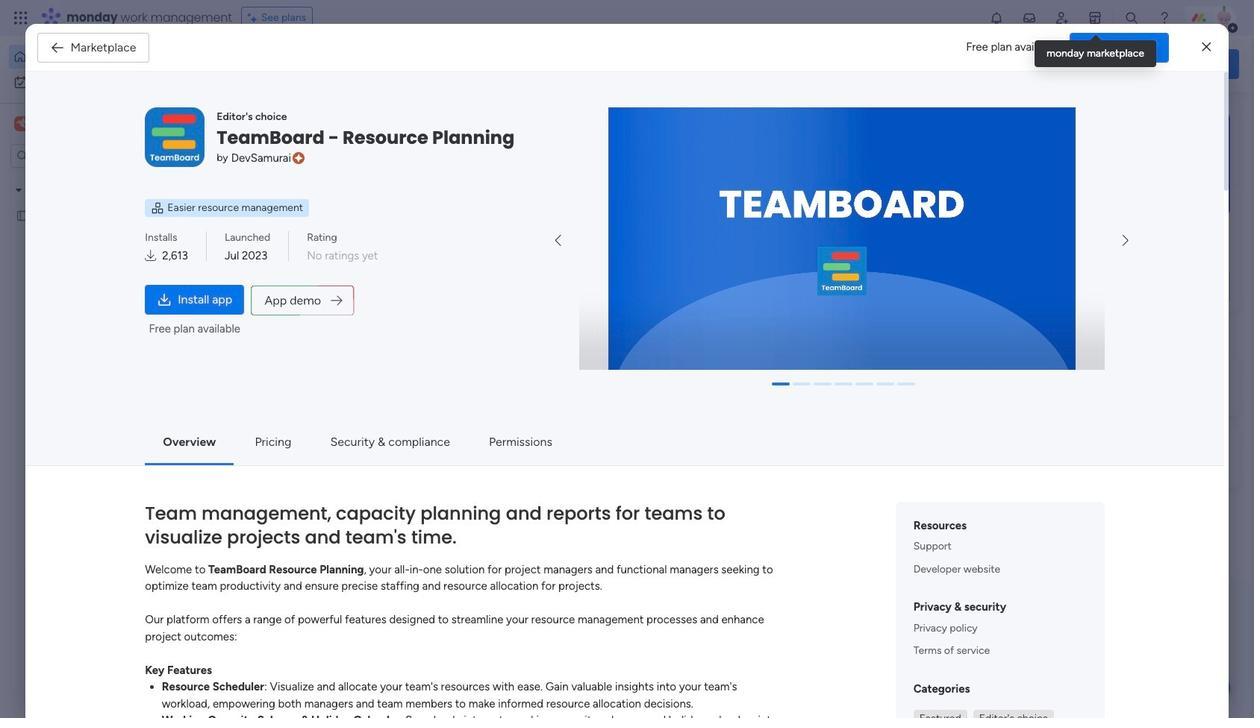 Task type: locate. For each thing, give the bounding box(es) containing it.
2 component image from the left
[[743, 296, 756, 309]]

1 vertical spatial public board image
[[743, 273, 759, 289]]

add to favorites image
[[938, 273, 953, 288]]

lottie animation image
[[250, 286, 355, 316]]

see plans image
[[248, 10, 261, 26]]

workspace image
[[14, 116, 29, 132], [16, 116, 27, 132], [628, 451, 664, 486], [637, 455, 655, 482]]

1 horizontal spatial public board image
[[743, 273, 759, 289]]

close recently visited image
[[231, 122, 249, 140]]

option
[[9, 45, 181, 69], [9, 70, 181, 94], [0, 177, 190, 180]]

0 horizontal spatial component image
[[249, 296, 263, 309]]

v2 user feedback image
[[1028, 55, 1039, 72]]

component image
[[249, 296, 263, 309], [743, 296, 756, 309]]

lottie animation element
[[250, 286, 355, 321]]

1 horizontal spatial component image
[[743, 296, 756, 309]]

help image
[[1157, 10, 1172, 25]]

select product image
[[13, 10, 28, 25]]

0 horizontal spatial public board image
[[16, 208, 30, 222]]

public board image right add to favorites image on the right top of page
[[743, 273, 759, 289]]

workspace image
[[255, 451, 291, 486]]

v2 download image
[[145, 248, 156, 265]]

public board image
[[249, 273, 266, 289]]

public board image
[[16, 208, 30, 222], [743, 273, 759, 289]]

help center element
[[1015, 428, 1239, 488]]

caret down image
[[16, 185, 22, 195]]

list box
[[0, 174, 190, 430]]

1 component image from the left
[[249, 296, 263, 309]]

public board image down caret down image
[[16, 208, 30, 222]]

marketplace arrow right image
[[1123, 235, 1129, 247]]

component image for right public board image
[[743, 296, 756, 309]]



Task type: vqa. For each thing, say whether or not it's contained in the screenshot.
crime,
no



Task type: describe. For each thing, give the bounding box(es) containing it.
invite members image
[[1055, 10, 1070, 25]]

notifications image
[[989, 10, 1004, 25]]

update feed image
[[1022, 10, 1037, 25]]

dapulse x slim image
[[1202, 38, 1211, 56]]

1 vertical spatial option
[[9, 70, 181, 94]]

0 vertical spatial public board image
[[16, 208, 30, 222]]

app logo image
[[145, 108, 205, 167]]

easier resource management element
[[145, 199, 309, 217]]

2 vertical spatial option
[[0, 177, 190, 180]]

templates image image
[[1029, 113, 1226, 216]]

Search in workspace field
[[31, 147, 125, 165]]

v2 bolt switch image
[[1144, 56, 1153, 72]]

marketplace arrow left image
[[555, 235, 561, 247]]

add to favorites image
[[692, 273, 707, 288]]

quick search results list box
[[231, 140, 980, 337]]

component image for public board icon
[[249, 296, 263, 309]]

monday marketplace image
[[1088, 10, 1103, 25]]

search everything image
[[1124, 10, 1139, 25]]

ruby anderson image
[[1212, 6, 1236, 30]]

workspace selection element
[[14, 115, 53, 133]]

0 vertical spatial option
[[9, 45, 181, 69]]



